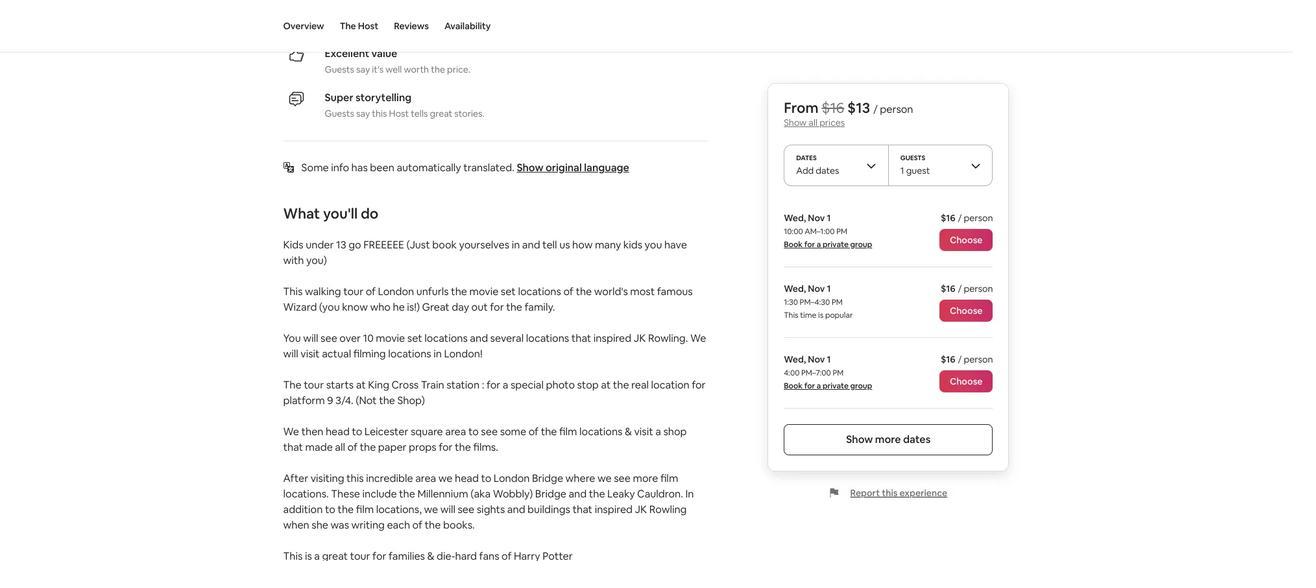Task type: vqa. For each thing, say whether or not it's contained in the screenshot.
Back image
no



Task type: locate. For each thing, give the bounding box(es) containing it.
tour up know
[[343, 285, 364, 299]]

for right :
[[487, 378, 501, 392]]

0 vertical spatial book for a private group link
[[784, 240, 873, 250]]

0 vertical spatial set
[[501, 285, 516, 299]]

0 vertical spatial more
[[876, 433, 901, 447]]

some
[[500, 425, 527, 439]]

0 horizontal spatial movie
[[376, 332, 405, 345]]

london
[[378, 285, 414, 299], [494, 472, 530, 486]]

0 vertical spatial the
[[340, 20, 356, 32]]

1 vertical spatial visit
[[635, 425, 654, 439]]

1 vertical spatial say
[[356, 108, 370, 119]]

over
[[340, 332, 361, 345]]

see inside you will see over 10 movie set locations and several locations that inspired jk rowling. we will visit actual filming locations in london!
[[321, 332, 337, 345]]

1 horizontal spatial the
[[340, 20, 356, 32]]

1 horizontal spatial dates
[[904, 433, 931, 447]]

report this experience
[[851, 488, 948, 499]]

private down the pm–7:00
[[823, 381, 849, 391]]

1 horizontal spatial at
[[601, 378, 611, 392]]

2 vertical spatial that
[[573, 503, 593, 517]]

group inside wed, nov 1 4:00 pm–7:00 pm book for a private group
[[851, 381, 873, 391]]

add
[[797, 165, 814, 177]]

1 horizontal spatial film
[[560, 425, 577, 439]]

say inside excellent value guests say it's well worth the price.
[[356, 64, 370, 75]]

host
[[358, 20, 379, 32], [389, 108, 409, 119]]

original
[[546, 161, 582, 175]]

4:00
[[784, 368, 800, 378]]

private for wed, nov 1 4:00 pm–7:00 pm book for a private group
[[823, 381, 849, 391]]

1 wed, from the top
[[784, 212, 807, 224]]

2 book for a private group link from the top
[[784, 381, 873, 391]]

show up report
[[847, 433, 873, 447]]

0 vertical spatial book
[[784, 240, 803, 250]]

for down the pm–7:00
[[805, 381, 816, 391]]

rowling.
[[649, 332, 688, 345]]

say down "storytelling"
[[356, 108, 370, 119]]

wed, up 1:30
[[784, 283, 807, 295]]

2 horizontal spatial will
[[441, 503, 456, 517]]

prices
[[820, 117, 845, 129]]

this up "these" on the left bottom of the page
[[347, 472, 364, 486]]

1 inside "wed, nov 1 1:30 pm–4:30 pm this time is popular"
[[827, 283, 831, 295]]

in left london!
[[434, 347, 442, 361]]

1 vertical spatial in
[[434, 347, 442, 361]]

&
[[625, 425, 632, 439]]

2 at from the left
[[601, 378, 611, 392]]

2 horizontal spatial this
[[882, 488, 898, 499]]

private inside wed, nov 1 4:00 pm–7:00 pm book for a private group
[[823, 381, 849, 391]]

all right 'made'
[[335, 441, 345, 454]]

0 horizontal spatial host
[[358, 20, 379, 32]]

1 vertical spatial more
[[633, 472, 659, 486]]

the left price.
[[431, 64, 445, 75]]

train
[[421, 378, 444, 392]]

1 vertical spatial book for a private group link
[[784, 381, 873, 391]]

after visiting this incredible area we head to london bridge where we see more film locations. these include the millennium (aka wobbly) bridge and the leaky cauldron.  in addition to the film locations, we will see sights and buildings that inspired jk rowling when she was writing each of the books.
[[283, 472, 694, 532]]

automatically
[[397, 161, 461, 175]]

for inside the we then head to leicester square area to see some of the film locations & visit a shop that made all of the paper props for the films.
[[439, 441, 453, 454]]

1 choose from the top
[[950, 234, 983, 246]]

visiting
[[311, 472, 344, 486]]

1 horizontal spatial will
[[303, 332, 318, 345]]

this inside super storytelling guests say this host tells great stories.
[[372, 108, 387, 119]]

1 at from the left
[[356, 378, 366, 392]]

0 vertical spatial choose
[[950, 234, 983, 246]]

the down "these" on the left bottom of the page
[[338, 503, 354, 517]]

2 book from the top
[[784, 381, 803, 391]]

set down is!)
[[408, 332, 422, 345]]

choose link for wed, nov 1 4:00 pm–7:00 pm book for a private group
[[940, 371, 994, 393]]

we
[[439, 472, 453, 486], [598, 472, 612, 486], [424, 503, 438, 517]]

1 vertical spatial this
[[347, 472, 364, 486]]

0 vertical spatial show
[[784, 117, 807, 129]]

nov up the pm–7:00
[[808, 354, 825, 365]]

paper
[[378, 441, 407, 454]]

pm up popular
[[832, 297, 843, 308]]

wed, inside "wed, nov 1 1:30 pm–4:30 pm this time is popular"
[[784, 283, 807, 295]]

1 say from the top
[[356, 64, 370, 75]]

guests
[[325, 64, 354, 75], [325, 108, 354, 119], [901, 154, 926, 162]]

wobbly)
[[493, 487, 533, 501]]

1 horizontal spatial we
[[691, 332, 707, 345]]

0 vertical spatial head
[[326, 425, 350, 439]]

that inside after visiting this incredible area we head to london bridge where we see more film locations. these include the millennium (aka wobbly) bridge and the leaky cauldron.  in addition to the film locations, we will see sights and buildings that inspired jk rowling when she was writing each of the books.
[[573, 503, 593, 517]]

a left shop
[[656, 425, 661, 439]]

2 vertical spatial $16 / person
[[941, 354, 994, 365]]

locations left &
[[580, 425, 623, 439]]

1 choose link from the top
[[940, 229, 994, 251]]

2 private from the top
[[823, 381, 849, 391]]

1 inside "wed, nov 1 10:00 am–1:00 pm book for a private group"
[[827, 212, 831, 224]]

0 vertical spatial private
[[823, 240, 849, 250]]

choose for wed, nov 1 4:00 pm–7:00 pm book for a private group
[[950, 376, 983, 388]]

kids
[[283, 238, 304, 252]]

1 vertical spatial choose link
[[940, 300, 994, 322]]

2 horizontal spatial film
[[661, 472, 679, 486]]

locations down family.
[[526, 332, 569, 345]]

0 vertical spatial in
[[512, 238, 520, 252]]

at right stop
[[601, 378, 611, 392]]

head up 'made'
[[326, 425, 350, 439]]

3/4.
[[336, 394, 354, 408]]

inspired down world's
[[594, 332, 632, 345]]

pm inside "wed, nov 1 1:30 pm–4:30 pm this time is popular"
[[832, 297, 843, 308]]

where
[[566, 472, 596, 486]]

show left prices
[[784, 117, 807, 129]]

wed, for wed, nov 1 4:00 pm–7:00 pm book for a private group
[[784, 354, 807, 365]]

nov inside wed, nov 1 4:00 pm–7:00 pm book for a private group
[[808, 354, 825, 365]]

1 horizontal spatial head
[[455, 472, 479, 486]]

1 vertical spatial head
[[455, 472, 479, 486]]

visit right &
[[635, 425, 654, 439]]

all
[[809, 117, 818, 129], [335, 441, 345, 454]]

famous
[[657, 285, 693, 299]]

10:00
[[784, 227, 803, 237]]

nov for wed, nov 1 4:00 pm–7:00 pm book for a private group
[[808, 354, 825, 365]]

in right yourselves
[[512, 238, 520, 252]]

1 horizontal spatial more
[[876, 433, 901, 447]]

jk inside after visiting this incredible area we head to london bridge where we see more film locations. these include the millennium (aka wobbly) bridge and the leaky cauldron.  in addition to the film locations, we will see sights and buildings that inspired jk rowling when she was writing each of the books.
[[635, 503, 647, 517]]

host inside button
[[358, 20, 379, 32]]

that down then
[[283, 441, 303, 454]]

1 vertical spatial jk
[[635, 503, 647, 517]]

pm inside wed, nov 1 4:00 pm–7:00 pm book for a private group
[[833, 368, 844, 378]]

0 vertical spatial dates
[[816, 165, 840, 177]]

will down the you
[[283, 347, 298, 361]]

wed, up 10:00
[[784, 212, 807, 224]]

0 vertical spatial area
[[445, 425, 466, 439]]

1 horizontal spatial tour
[[343, 285, 364, 299]]

guests for excellent
[[325, 64, 354, 75]]

station
[[447, 378, 480, 392]]

inspired
[[594, 332, 632, 345], [595, 503, 633, 517]]

the
[[340, 20, 356, 32], [283, 378, 302, 392]]

show all prices button
[[784, 117, 845, 129]]

the for the tour starts  at king cross train station :  for a special photo stop at the real location for platform 9 3/4. (not the shop)
[[283, 378, 302, 392]]

1 vertical spatial nov
[[808, 283, 825, 295]]

include
[[363, 487, 397, 501]]

$16 for wed, nov 1 1:30 pm–4:30 pm this time is popular
[[941, 283, 956, 295]]

for down "am–1:00"
[[805, 240, 816, 250]]

0 horizontal spatial head
[[326, 425, 350, 439]]

excellent
[[325, 47, 370, 60]]

tour inside this walking tour of london unfurls the movie set locations of the world's most famous wizard (you know who he is!) great day out for the family.
[[343, 285, 364, 299]]

0 horizontal spatial show
[[517, 161, 544, 175]]

wed, inside wed, nov 1 4:00 pm–7:00 pm book for a private group
[[784, 354, 807, 365]]

the up excellent
[[340, 20, 356, 32]]

more up the cauldron.
[[633, 472, 659, 486]]

1 vertical spatial bridge
[[535, 487, 567, 501]]

the
[[431, 64, 445, 75], [451, 285, 467, 299], [576, 285, 592, 299], [506, 301, 523, 314], [613, 378, 629, 392], [379, 394, 395, 408], [541, 425, 557, 439], [360, 441, 376, 454], [455, 441, 471, 454], [399, 487, 415, 501], [589, 487, 605, 501], [338, 503, 354, 517], [425, 519, 441, 532]]

1 vertical spatial wed,
[[784, 283, 807, 295]]

this down 1:30
[[784, 310, 799, 321]]

2 vertical spatial guests
[[901, 154, 926, 162]]

a inside the we then head to leicester square area to see some of the film locations & visit a shop that made all of the paper props for the films.
[[656, 425, 661, 439]]

0 horizontal spatial more
[[633, 472, 659, 486]]

1 inside wed, nov 1 4:00 pm–7:00 pm book for a private group
[[827, 354, 831, 365]]

this up wizard on the left of page
[[283, 285, 303, 299]]

2 nov from the top
[[808, 283, 825, 295]]

nov
[[808, 212, 825, 224], [808, 283, 825, 295], [808, 354, 825, 365]]

the inside the tour starts  at king cross train station :  for a special photo stop at the real location for platform 9 3/4. (not the shop)
[[283, 378, 302, 392]]

1 vertical spatial guests
[[325, 108, 354, 119]]

for right props on the bottom left
[[439, 441, 453, 454]]

1 for wed, nov 1 1:30 pm–4:30 pm this time is popular
[[827, 283, 831, 295]]

dates right add
[[816, 165, 840, 177]]

1 vertical spatial the
[[283, 378, 302, 392]]

0 vertical spatial group
[[851, 240, 873, 250]]

pm–7:00
[[802, 368, 831, 378]]

guests down super
[[325, 108, 354, 119]]

0 horizontal spatial this
[[347, 472, 364, 486]]

private inside "wed, nov 1 10:00 am–1:00 pm book for a private group"
[[823, 240, 849, 250]]

language
[[584, 161, 630, 175]]

report
[[851, 488, 880, 499]]

1 horizontal spatial this
[[372, 108, 387, 119]]

london up wobbly) at the left bottom
[[494, 472, 530, 486]]

3 $16 / person from the top
[[941, 354, 994, 365]]

2 $16 / person from the top
[[941, 283, 994, 295]]

kids
[[624, 238, 643, 252]]

shop
[[664, 425, 687, 439]]

pm inside "wed, nov 1 10:00 am–1:00 pm book for a private group"
[[837, 227, 848, 237]]

pm right the pm–7:00
[[833, 368, 844, 378]]

film up the cauldron.
[[661, 472, 679, 486]]

king
[[368, 378, 390, 392]]

dates up experience
[[904, 433, 931, 447]]

area right square
[[445, 425, 466, 439]]

0 vertical spatial movie
[[470, 285, 499, 299]]

movie right 10
[[376, 332, 405, 345]]

0 horizontal spatial the
[[283, 378, 302, 392]]

show left original
[[517, 161, 544, 175]]

see inside the we then head to leicester square area to see some of the film locations & visit a shop that made all of the paper props for the films.
[[481, 425, 498, 439]]

guests inside guests 1 guest
[[901, 154, 926, 162]]

book down 4:00
[[784, 381, 803, 391]]

1 horizontal spatial set
[[501, 285, 516, 299]]

in
[[686, 487, 694, 501]]

to up films.
[[469, 425, 479, 439]]

1 up the pm–7:00
[[827, 354, 831, 365]]

do
[[361, 204, 379, 223]]

nov up "am–1:00"
[[808, 212, 825, 224]]

location
[[651, 378, 690, 392]]

we inside you will see over 10 movie set locations and several locations that inspired jk rowling. we will visit actual filming locations in london!
[[691, 332, 707, 345]]

0 vertical spatial choose link
[[940, 229, 994, 251]]

group inside "wed, nov 1 10:00 am–1:00 pm book for a private group"
[[851, 240, 873, 250]]

1 private from the top
[[823, 240, 849, 250]]

and inside kids under 13 go freeeee (just book yourselves in and tell us how many kids you have with you)
[[522, 238, 540, 252]]

tour
[[343, 285, 364, 299], [304, 378, 324, 392]]

leicester
[[365, 425, 409, 439]]

1 vertical spatial book
[[784, 381, 803, 391]]

3 nov from the top
[[808, 354, 825, 365]]

you
[[645, 238, 662, 252]]

0 vertical spatial we
[[691, 332, 707, 345]]

2 choose link from the top
[[940, 300, 994, 322]]

this right report
[[882, 488, 898, 499]]

1
[[901, 165, 905, 177], [827, 212, 831, 224], [827, 283, 831, 295], [827, 354, 831, 365]]

inspired inside you will see over 10 movie set locations and several locations that inspired jk rowling. we will visit actual filming locations in london!
[[594, 332, 632, 345]]

2 vertical spatial choose
[[950, 376, 983, 388]]

1 horizontal spatial area
[[445, 425, 466, 439]]

to up was
[[325, 503, 336, 517]]

super storytelling guests say this host tells great stories.
[[325, 91, 485, 119]]

see up the actual
[[321, 332, 337, 345]]

0 vertical spatial london
[[378, 285, 414, 299]]

3 choose link from the top
[[940, 371, 994, 393]]

dates inside dates add dates
[[816, 165, 840, 177]]

the down "king"
[[379, 394, 395, 408]]

1 vertical spatial london
[[494, 472, 530, 486]]

in inside you will see over 10 movie set locations and several locations that inspired jk rowling. we will visit actual filming locations in london!
[[434, 347, 442, 361]]

of right each
[[413, 519, 423, 532]]

pm
[[837, 227, 848, 237], [832, 297, 843, 308], [833, 368, 844, 378]]

3 wed, from the top
[[784, 354, 807, 365]]

nov for wed, nov 1 1:30 pm–4:30 pm this time is popular
[[808, 283, 825, 295]]

1 vertical spatial will
[[283, 347, 298, 361]]

0 vertical spatial tour
[[343, 285, 364, 299]]

film down photo
[[560, 425, 577, 439]]

reviews
[[394, 20, 429, 32]]

book for wed, nov 1 4:00 pm–7:00 pm book for a private group
[[784, 381, 803, 391]]

1 book for a private group link from the top
[[784, 240, 873, 250]]

the down "leicester"
[[360, 441, 376, 454]]

0 horizontal spatial set
[[408, 332, 422, 345]]

0 vertical spatial inspired
[[594, 332, 632, 345]]

2 wed, from the top
[[784, 283, 807, 295]]

am–1:00
[[805, 227, 835, 237]]

for right location
[[692, 378, 706, 392]]

1 vertical spatial area
[[416, 472, 436, 486]]

a inside the tour starts  at king cross train station :  for a special photo stop at the real location for platform 9 3/4. (not the shop)
[[503, 378, 509, 392]]

several
[[490, 332, 524, 345]]

show more dates
[[847, 433, 931, 447]]

1 horizontal spatial london
[[494, 472, 530, 486]]

host left tells
[[389, 108, 409, 119]]

0 vertical spatial all
[[809, 117, 818, 129]]

1 vertical spatial $16 / person
[[941, 283, 994, 295]]

book down 10:00
[[784, 240, 803, 250]]

book inside "wed, nov 1 10:00 am–1:00 pm book for a private group"
[[784, 240, 803, 250]]

0 vertical spatial wed,
[[784, 212, 807, 224]]

a down "am–1:00"
[[817, 240, 822, 250]]

family.
[[525, 301, 555, 314]]

that inside the we then head to leicester square area to see some of the film locations & visit a shop that made all of the paper props for the films.
[[283, 441, 303, 454]]

for inside wed, nov 1 4:00 pm–7:00 pm book for a private group
[[805, 381, 816, 391]]

$16 / person for wed, nov 1 4:00 pm–7:00 pm book for a private group
[[941, 354, 994, 365]]

0 horizontal spatial in
[[434, 347, 442, 361]]

the up platform
[[283, 378, 302, 392]]

overview
[[283, 20, 324, 32]]

1 up pm–4:30
[[827, 283, 831, 295]]

dates for show more dates
[[904, 433, 931, 447]]

guests inside excellent value guests say it's well worth the price.
[[325, 64, 354, 75]]

1 group from the top
[[851, 240, 873, 250]]

we inside the we then head to leicester square area to see some of the film locations & visit a shop that made all of the paper props for the films.
[[283, 425, 299, 439]]

0 vertical spatial jk
[[634, 332, 646, 345]]

this inside "wed, nov 1 1:30 pm–4:30 pm this time is popular"
[[784, 310, 799, 321]]

0 horizontal spatial dates
[[816, 165, 840, 177]]

wed, inside "wed, nov 1 10:00 am–1:00 pm book for a private group"
[[784, 212, 807, 224]]

more
[[876, 433, 901, 447], [633, 472, 659, 486]]

film up writing
[[356, 503, 374, 517]]

3 choose from the top
[[950, 376, 983, 388]]

1 left guest
[[901, 165, 905, 177]]

worth
[[404, 64, 429, 75]]

1 vertical spatial movie
[[376, 332, 405, 345]]

1 vertical spatial group
[[851, 381, 873, 391]]

all left prices
[[809, 117, 818, 129]]

nov inside "wed, nov 1 10:00 am–1:00 pm book for a private group"
[[808, 212, 825, 224]]

jk down the cauldron.
[[635, 503, 647, 517]]

this down "storytelling"
[[372, 108, 387, 119]]

nov inside "wed, nov 1 1:30 pm–4:30 pm this time is popular"
[[808, 283, 825, 295]]

that inside you will see over 10 movie set locations and several locations that inspired jk rowling. we will visit actual filming locations in london!
[[572, 332, 592, 345]]

person inside "from $16 $13 / person show all prices"
[[880, 103, 914, 116]]

host up value
[[358, 20, 379, 32]]

locations up london!
[[425, 332, 468, 345]]

1 $16 / person from the top
[[941, 212, 994, 224]]

2 vertical spatial this
[[882, 488, 898, 499]]

more up report this experience button
[[876, 433, 901, 447]]

great
[[422, 301, 450, 314]]

2 vertical spatial pm
[[833, 368, 844, 378]]

wed, up 4:00
[[784, 354, 807, 365]]

tell
[[543, 238, 557, 252]]

0 vertical spatial nov
[[808, 212, 825, 224]]

choose for wed, nov 1 10:00 am–1:00 pm book for a private group
[[950, 234, 983, 246]]

2 vertical spatial nov
[[808, 354, 825, 365]]

/ for wed, nov 1 10:00 am–1:00 pm book for a private group
[[959, 212, 962, 224]]

kids under 13 go freeeee (just book yourselves in and tell us how many kids you have with you)
[[283, 238, 687, 267]]

0 vertical spatial host
[[358, 20, 379, 32]]

will right the you
[[303, 332, 318, 345]]

private down "am–1:00"
[[823, 240, 849, 250]]

0 horizontal spatial at
[[356, 378, 366, 392]]

what you'll do
[[283, 204, 379, 223]]

2 say from the top
[[356, 108, 370, 119]]

wed,
[[784, 212, 807, 224], [784, 283, 807, 295], [784, 354, 807, 365]]

say left it's
[[356, 64, 370, 75]]

of
[[366, 285, 376, 299], [564, 285, 574, 299], [529, 425, 539, 439], [348, 441, 358, 454], [413, 519, 423, 532]]

of up who
[[366, 285, 376, 299]]

made
[[306, 441, 333, 454]]

that down where
[[573, 503, 593, 517]]

group for wed, nov 1 4:00 pm–7:00 pm book for a private group
[[851, 381, 873, 391]]

1 horizontal spatial show
[[784, 117, 807, 129]]

area up millennium
[[416, 472, 436, 486]]

0 vertical spatial guests
[[325, 64, 354, 75]]

that up stop
[[572, 332, 592, 345]]

2 vertical spatial show
[[847, 433, 873, 447]]

2 vertical spatial wed,
[[784, 354, 807, 365]]

1 up "am–1:00"
[[827, 212, 831, 224]]

0 horizontal spatial tour
[[304, 378, 324, 392]]

was
[[331, 519, 349, 532]]

1 horizontal spatial visit
[[635, 425, 654, 439]]

locations.
[[283, 487, 329, 501]]

the inside button
[[340, 20, 356, 32]]

a down the pm–7:00
[[817, 381, 822, 391]]

wizard
[[283, 301, 317, 314]]

we left then
[[283, 425, 299, 439]]

for inside "wed, nov 1 10:00 am–1:00 pm book for a private group"
[[805, 240, 816, 250]]

book for a private group link down "am–1:00"
[[784, 240, 873, 250]]

1 vertical spatial show
[[517, 161, 544, 175]]

say for storytelling
[[356, 108, 370, 119]]

say for value
[[356, 64, 370, 75]]

head inside after visiting this incredible area we head to london bridge where we see more film locations. these include the millennium (aka wobbly) bridge and the leaky cauldron.  in addition to the film locations, we will see sights and buildings that inspired jk rowling when she was writing each of the books.
[[455, 472, 479, 486]]

choose
[[950, 234, 983, 246], [950, 305, 983, 317], [950, 376, 983, 388]]

photo
[[546, 378, 575, 392]]

2 group from the top
[[851, 381, 873, 391]]

excellent value guests say it's well worth the price.
[[325, 47, 471, 75]]

1 vertical spatial all
[[335, 441, 345, 454]]

0 horizontal spatial area
[[416, 472, 436, 486]]

guests inside super storytelling guests say this host tells great stories.
[[325, 108, 354, 119]]

a left 'special' on the left of page
[[503, 378, 509, 392]]

book inside wed, nov 1 4:00 pm–7:00 pm book for a private group
[[784, 381, 803, 391]]

1 vertical spatial host
[[389, 108, 409, 119]]

1 vertical spatial this
[[784, 310, 799, 321]]

0 horizontal spatial london
[[378, 285, 414, 299]]

host inside super storytelling guests say this host tells great stories.
[[389, 108, 409, 119]]

this
[[372, 108, 387, 119], [347, 472, 364, 486], [882, 488, 898, 499]]

2 choose from the top
[[950, 305, 983, 317]]

0 horizontal spatial this
[[283, 285, 303, 299]]

$16 / person for wed, nov 1 1:30 pm–4:30 pm this time is popular
[[941, 283, 994, 295]]

to up the (aka
[[481, 472, 492, 486]]

translated.
[[464, 161, 515, 175]]

0 vertical spatial $16 / person
[[941, 212, 994, 224]]

film inside the we then head to leicester square area to see some of the film locations & visit a shop that made all of the paper props for the films.
[[560, 425, 577, 439]]

the left films.
[[455, 441, 471, 454]]

(just
[[407, 238, 430, 252]]

london inside after visiting this incredible area we head to london bridge where we see more film locations. these include the millennium (aka wobbly) bridge and the leaky cauldron.  in addition to the film locations, we will see sights and buildings that inspired jk rowling when she was writing each of the books.
[[494, 472, 530, 486]]

pm right "am–1:00"
[[837, 227, 848, 237]]

1 nov from the top
[[808, 212, 825, 224]]

1 vertical spatial pm
[[832, 297, 843, 308]]

$16
[[822, 99, 845, 117], [941, 212, 956, 224], [941, 283, 956, 295], [941, 354, 956, 365]]

say inside super storytelling guests say this host tells great stories.
[[356, 108, 370, 119]]

wed, nov 1 1:30 pm–4:30 pm this time is popular
[[784, 283, 853, 321]]

1 book from the top
[[784, 240, 803, 250]]

this
[[283, 285, 303, 299], [784, 310, 799, 321]]

locations inside the we then head to leicester square area to see some of the film locations & visit a shop that made all of the paper props for the films.
[[580, 425, 623, 439]]

0 vertical spatial say
[[356, 64, 370, 75]]

private for wed, nov 1 10:00 am–1:00 pm book for a private group
[[823, 240, 849, 250]]

head
[[326, 425, 350, 439], [455, 472, 479, 486]]

book for a private group link down the pm–7:00
[[784, 381, 873, 391]]

nov up pm–4:30
[[808, 283, 825, 295]]



Task type: describe. For each thing, give the bounding box(es) containing it.
and down where
[[569, 487, 587, 501]]

each
[[387, 519, 410, 532]]

0 vertical spatial will
[[303, 332, 318, 345]]

the left family.
[[506, 301, 523, 314]]

:
[[482, 378, 485, 392]]

leaky
[[608, 487, 635, 501]]

to left "leicester"
[[352, 425, 362, 439]]

book for a private group link for wed, nov 1 4:00 pm–7:00 pm book for a private group
[[784, 381, 873, 391]]

many
[[595, 238, 621, 252]]

all inside "from $16 $13 / person show all prices"
[[809, 117, 818, 129]]

popular
[[826, 310, 853, 321]]

of right 'some'
[[529, 425, 539, 439]]

nov for wed, nov 1 10:00 am–1:00 pm book for a private group
[[808, 212, 825, 224]]

out
[[472, 301, 488, 314]]

area inside after visiting this incredible area we head to london bridge where we see more film locations. these include the millennium (aka wobbly) bridge and the leaky cauldron.  in addition to the film locations, we will see sights and buildings that inspired jk rowling when she was writing each of the books.
[[416, 472, 436, 486]]

1 for wed, nov 1 4:00 pm–7:00 pm book for a private group
[[827, 354, 831, 365]]

buildings
[[528, 503, 571, 517]]

book for wed, nov 1 10:00 am–1:00 pm book for a private group
[[784, 240, 803, 250]]

he
[[393, 301, 405, 314]]

rowling
[[650, 503, 687, 517]]

the for the host
[[340, 20, 356, 32]]

tour inside the tour starts  at king cross train station :  for a special photo stop at the real location for platform 9 3/4. (not the shop)
[[304, 378, 324, 392]]

this inside after visiting this incredible area we head to london bridge where we see more film locations. these include the millennium (aka wobbly) bridge and the leaky cauldron.  in addition to the film locations, we will see sights and buildings that inspired jk rowling when she was writing each of the books.
[[347, 472, 364, 486]]

wed, nov 1 4:00 pm–7:00 pm book for a private group
[[784, 354, 873, 391]]

$16 inside "from $16 $13 / person show all prices"
[[822, 99, 845, 117]]

set inside this walking tour of london unfurls the movie set locations of the world's most famous wizard (you know who he is!) great day out for the family.
[[501, 285, 516, 299]]

pm for wed, nov 1 10:00 am–1:00 pm book for a private group
[[837, 227, 848, 237]]

availability button
[[445, 0, 491, 52]]

props
[[409, 441, 437, 454]]

when
[[283, 519, 309, 532]]

0 horizontal spatial will
[[283, 347, 298, 361]]

person for wed, nov 1 4:00 pm–7:00 pm book for a private group
[[964, 354, 994, 365]]

info
[[331, 161, 349, 175]]

person for wed, nov 1 1:30 pm–4:30 pm this time is popular
[[964, 283, 994, 295]]

$16 / person for wed, nov 1 10:00 am–1:00 pm book for a private group
[[941, 212, 994, 224]]

great
[[430, 108, 453, 119]]

show more dates link
[[784, 425, 994, 456]]

the up locations,
[[399, 487, 415, 501]]

it's
[[372, 64, 384, 75]]

cross
[[392, 378, 419, 392]]

walking
[[305, 285, 341, 299]]

we up leaky
[[598, 472, 612, 486]]

has
[[352, 161, 368, 175]]

(not
[[356, 394, 377, 408]]

of inside after visiting this incredible area we head to london bridge where we see more film locations. these include the millennium (aka wobbly) bridge and the leaky cauldron.  in addition to the film locations, we will see sights and buildings that inspired jk rowling when she was writing each of the books.
[[413, 519, 423, 532]]

experience
[[900, 488, 948, 499]]

london inside this walking tour of london unfurls the movie set locations of the world's most famous wizard (you know who he is!) great day out for the family.
[[378, 285, 414, 299]]

of right 'made'
[[348, 441, 358, 454]]

we then head to leicester square area to see some of the film locations & visit a shop that made all of the paper props for the films.
[[283, 425, 687, 454]]

choose link for wed, nov 1 1:30 pm–4:30 pm this time is popular
[[940, 300, 994, 322]]

she
[[312, 519, 328, 532]]

will inside after visiting this incredible area we head to london bridge where we see more film locations. these include the millennium (aka wobbly) bridge and the leaky cauldron.  in addition to the film locations, we will see sights and buildings that inspired jk rowling when she was writing each of the books.
[[441, 503, 456, 517]]

price.
[[447, 64, 471, 75]]

the right 'some'
[[541, 425, 557, 439]]

head inside the we then head to leicester square area to see some of the film locations & visit a shop that made all of the paper props for the films.
[[326, 425, 350, 439]]

have
[[665, 238, 687, 252]]

is!)
[[407, 301, 420, 314]]

show original language button
[[517, 161, 630, 175]]

some info has been automatically translated. show original language
[[302, 161, 630, 175]]

yourselves
[[459, 238, 510, 252]]

well
[[386, 64, 402, 75]]

jk inside you will see over 10 movie set locations and several locations that inspired jk rowling. we will visit actual filming locations in london!
[[634, 332, 646, 345]]

see up leaky
[[614, 472, 631, 486]]

more inside after visiting this incredible area we head to london bridge where we see more film locations. these include the millennium (aka wobbly) bridge and the leaky cauldron.  in addition to the film locations, we will see sights and buildings that inspired jk rowling when she was writing each of the books.
[[633, 472, 659, 486]]

you'll
[[323, 204, 358, 223]]

of left world's
[[564, 285, 574, 299]]

we down millennium
[[424, 503, 438, 517]]

writing
[[352, 519, 385, 532]]

guest
[[907, 165, 931, 177]]

stop
[[577, 378, 599, 392]]

(you
[[319, 301, 340, 314]]

super
[[325, 91, 354, 104]]

a inside "wed, nov 1 10:00 am–1:00 pm book for a private group"
[[817, 240, 822, 250]]

cauldron.
[[638, 487, 684, 501]]

visit inside you will see over 10 movie set locations and several locations that inspired jk rowling. we will visit actual filming locations in london!
[[301, 347, 320, 361]]

the tour starts  at king cross train station :  for a special photo stop at the real location for platform 9 3/4. (not the shop)
[[283, 378, 706, 408]]

$16 for wed, nov 1 10:00 am–1:00 pm book for a private group
[[941, 212, 956, 224]]

shop)
[[398, 394, 425, 408]]

9
[[327, 394, 333, 408]]

area inside the we then head to leicester square area to see some of the film locations & visit a shop that made all of the paper props for the films.
[[445, 425, 466, 439]]

report this experience button
[[830, 488, 948, 499]]

choose for wed, nov 1 1:30 pm–4:30 pm this time is popular
[[950, 305, 983, 317]]

(aka
[[471, 487, 491, 501]]

pm for wed, nov 1 4:00 pm–7:00 pm book for a private group
[[833, 368, 844, 378]]

starts
[[326, 378, 354, 392]]

set inside you will see over 10 movie set locations and several locations that inspired jk rowling. we will visit actual filming locations in london!
[[408, 332, 422, 345]]

group for wed, nov 1 10:00 am–1:00 pm book for a private group
[[851, 240, 873, 250]]

/ inside "from $16 $13 / person show all prices"
[[874, 103, 878, 116]]

storytelling
[[356, 91, 412, 104]]

this walking tour of london unfurls the movie set locations of the world's most famous wizard (you know who he is!) great day out for the family.
[[283, 285, 693, 314]]

dates
[[797, 154, 817, 162]]

all inside the we then head to leicester square area to see some of the film locations & visit a shop that made all of the paper props for the films.
[[335, 441, 345, 454]]

the left books.
[[425, 519, 441, 532]]

time
[[801, 310, 817, 321]]

book
[[432, 238, 457, 252]]

movie inside this walking tour of london unfurls the movie set locations of the world's most famous wizard (you know who he is!) great day out for the family.
[[470, 285, 499, 299]]

0 vertical spatial bridge
[[532, 472, 564, 486]]

filming
[[354, 347, 386, 361]]

you
[[283, 332, 301, 345]]

guests for super
[[325, 108, 354, 119]]

is
[[819, 310, 824, 321]]

and inside you will see over 10 movie set locations and several locations that inspired jk rowling. we will visit actual filming locations in london!
[[470, 332, 488, 345]]

visit inside the we then head to leicester square area to see some of the film locations & visit a shop that made all of the paper props for the films.
[[635, 425, 654, 439]]

incredible
[[366, 472, 413, 486]]

dates add dates
[[797, 154, 840, 177]]

1 inside guests 1 guest
[[901, 165, 905, 177]]

choose link for wed, nov 1 10:00 am–1:00 pm book for a private group
[[940, 229, 994, 251]]

the up day
[[451, 285, 467, 299]]

the left world's
[[576, 285, 592, 299]]

you)
[[306, 254, 327, 267]]

overview button
[[283, 0, 324, 52]]

person for wed, nov 1 10:00 am–1:00 pm book for a private group
[[964, 212, 994, 224]]

a inside wed, nov 1 4:00 pm–7:00 pm book for a private group
[[817, 381, 822, 391]]

$16 for wed, nov 1 4:00 pm–7:00 pm book for a private group
[[941, 354, 956, 365]]

and down wobbly) at the left bottom
[[508, 503, 526, 517]]

the down where
[[589, 487, 605, 501]]

unfurls
[[417, 285, 449, 299]]

see up books.
[[458, 503, 475, 517]]

2 horizontal spatial show
[[847, 433, 873, 447]]

wed, for wed, nov 1 10:00 am–1:00 pm book for a private group
[[784, 212, 807, 224]]

movie inside you will see over 10 movie set locations and several locations that inspired jk rowling. we will visit actual filming locations in london!
[[376, 332, 405, 345]]

the left real
[[613, 378, 629, 392]]

after
[[283, 472, 308, 486]]

films.
[[474, 441, 499, 454]]

for inside this walking tour of london unfurls the movie set locations of the world's most famous wizard (you know who he is!) great day out for the family.
[[490, 301, 504, 314]]

1 for wed, nov 1 10:00 am–1:00 pm book for a private group
[[827, 212, 831, 224]]

we up millennium
[[439, 472, 453, 486]]

wed, for wed, nov 1 1:30 pm–4:30 pm this time is popular
[[784, 283, 807, 295]]

inspired inside after visiting this incredible area we head to london bridge where we see more film locations. these include the millennium (aka wobbly) bridge and the leaky cauldron.  in addition to the film locations, we will see sights and buildings that inspired jk rowling when she was writing each of the books.
[[595, 503, 633, 517]]

1 vertical spatial film
[[661, 472, 679, 486]]

0 horizontal spatial film
[[356, 503, 374, 517]]

book for a private group link for wed, nov 1 10:00 am–1:00 pm book for a private group
[[784, 240, 873, 250]]

/ for wed, nov 1 1:30 pm–4:30 pm this time is popular
[[959, 283, 962, 295]]

sights
[[477, 503, 505, 517]]

value
[[372, 47, 398, 60]]

in inside kids under 13 go freeeee (just book yourselves in and tell us how many kids you have with you)
[[512, 238, 520, 252]]

guests 1 guest
[[901, 154, 931, 177]]

millennium
[[418, 487, 469, 501]]

locations up cross
[[388, 347, 432, 361]]

freeeee
[[364, 238, 404, 252]]

us
[[560, 238, 570, 252]]

special
[[511, 378, 544, 392]]

been
[[370, 161, 395, 175]]

locations inside this walking tour of london unfurls the movie set locations of the world's most famous wizard (you know who he is!) great day out for the family.
[[518, 285, 561, 299]]

under
[[306, 238, 334, 252]]

this inside this walking tour of london unfurls the movie set locations of the world's most famous wizard (you know who he is!) great day out for the family.
[[283, 285, 303, 299]]

the inside excellent value guests say it's well worth the price.
[[431, 64, 445, 75]]

pm for wed, nov 1 1:30 pm–4:30 pm this time is popular
[[832, 297, 843, 308]]

london!
[[444, 347, 483, 361]]

show inside "from $16 $13 / person show all prices"
[[784, 117, 807, 129]]

/ for wed, nov 1 4:00 pm–7:00 pm book for a private group
[[959, 354, 962, 365]]

10
[[363, 332, 374, 345]]

locations,
[[376, 503, 422, 517]]

$13
[[848, 99, 871, 117]]

from
[[784, 99, 819, 117]]

world's
[[594, 285, 628, 299]]

these
[[331, 487, 360, 501]]

dates for dates add dates
[[816, 165, 840, 177]]



